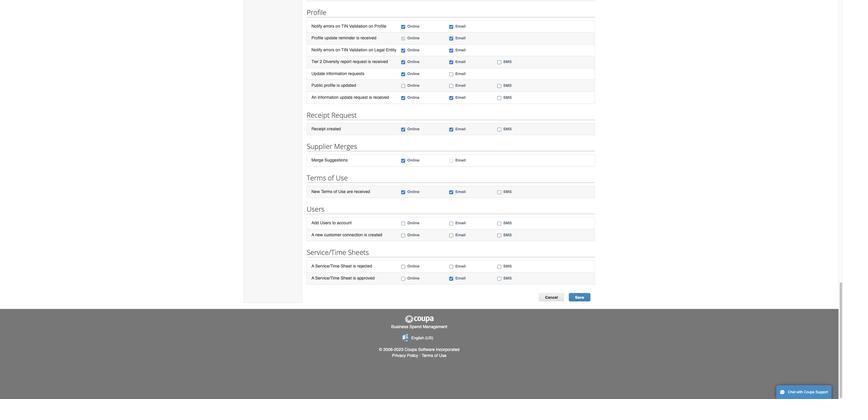 Task type: describe. For each thing, give the bounding box(es) containing it.
software
[[419, 348, 435, 352]]

supplier
[[307, 142, 333, 151]]

add
[[312, 221, 319, 226]]

service/time for a service/time sheet is rejected
[[316, 264, 340, 269]]

on down profile update reminder is received
[[336, 47, 341, 52]]

email for profile update reminder is received
[[456, 36, 466, 40]]

online for notify errors on tin validation on profile
[[408, 24, 420, 28]]

account
[[337, 221, 352, 226]]

public
[[312, 83, 323, 88]]

online for profile update reminder is received
[[408, 36, 420, 40]]

1 vertical spatial users
[[320, 221, 331, 226]]

on left legal
[[369, 47, 374, 52]]

online for a new customer connection is created
[[408, 233, 420, 237]]

business spend management
[[392, 325, 448, 329]]

tin for profile
[[342, 24, 348, 28]]

sheet for rejected
[[341, 264, 352, 269]]

online for add users to account
[[408, 221, 420, 226]]

online for a service/time sheet is approved
[[408, 276, 420, 281]]

policy
[[407, 354, 419, 358]]

1 vertical spatial profile
[[375, 24, 387, 28]]

privacy policy
[[392, 354, 419, 358]]

business
[[392, 325, 409, 329]]

are
[[347, 189, 353, 194]]

privacy
[[392, 354, 406, 358]]

sheet for approved
[[341, 276, 352, 281]]

email for new terms of use are received
[[456, 190, 466, 194]]

request
[[332, 110, 357, 120]]

management
[[423, 325, 448, 329]]

merges
[[334, 142, 358, 151]]

sms for a service/time sheet is approved
[[504, 276, 512, 281]]

with
[[797, 391, 804, 395]]

online for notify errors on tin validation on legal entity
[[408, 48, 420, 52]]

new terms of use are received
[[312, 189, 370, 194]]

new
[[312, 189, 320, 194]]

sms for public profile is updated
[[504, 83, 512, 88]]

information for an
[[318, 95, 339, 100]]

coupa inside button
[[805, 391, 815, 395]]

incorporated
[[436, 348, 460, 352]]

cancel link
[[539, 294, 565, 302]]

online for tier 2 diversity report request is received
[[408, 60, 420, 64]]

updated
[[341, 83, 356, 88]]

0 vertical spatial created
[[327, 126, 341, 131]]

suggestions
[[325, 158, 348, 163]]

profile
[[324, 83, 336, 88]]

cancel
[[546, 296, 558, 300]]

2023
[[394, 348, 404, 352]]

1 horizontal spatial created
[[369, 233, 383, 237]]

terms of use link
[[422, 354, 447, 358]]

rejected
[[357, 264, 372, 269]]

tin for legal
[[342, 47, 348, 52]]

to
[[333, 221, 336, 226]]

customer
[[324, 233, 342, 237]]

legal
[[375, 47, 385, 52]]

an information update request is received
[[312, 95, 389, 100]]

add users to account
[[312, 221, 352, 226]]

1 vertical spatial use
[[339, 189, 346, 194]]

©
[[379, 348, 383, 352]]

diversity
[[324, 59, 340, 64]]

notify errors on tin validation on legal entity
[[312, 47, 397, 52]]

merge
[[312, 158, 324, 163]]

sms for new terms of use are received
[[504, 190, 512, 194]]

on up notify errors on tin validation on legal entity
[[369, 24, 374, 28]]

0 vertical spatial use
[[336, 173, 348, 183]]

email for tier 2 diversity report request is received
[[456, 60, 466, 64]]

new
[[316, 233, 323, 237]]

privacy policy link
[[392, 354, 419, 358]]

service/time for a service/time sheet is approved
[[316, 276, 340, 281]]

sheets
[[348, 248, 369, 257]]

coupa supplier portal image
[[405, 316, 435, 324]]

1 vertical spatial of
[[334, 189, 337, 194]]

spend
[[410, 325, 422, 329]]

a for a service/time sheet is rejected
[[312, 264, 314, 269]]

sms for tier 2 diversity report request is received
[[504, 60, 512, 64]]

receipt created
[[312, 126, 341, 131]]

english (us)
[[412, 336, 434, 341]]

profile for profile
[[307, 7, 327, 17]]

on up profile update reminder is received
[[336, 24, 341, 28]]

email for a new customer connection is created
[[456, 233, 466, 237]]

validation for profile
[[350, 24, 368, 28]]

update information requests
[[312, 71, 365, 76]]

0 horizontal spatial terms of use
[[307, 173, 348, 183]]

english
[[412, 336, 425, 341]]

a service/time sheet is rejected
[[312, 264, 372, 269]]

approved
[[357, 276, 375, 281]]

tier
[[312, 59, 319, 64]]

public profile is updated
[[312, 83, 356, 88]]



Task type: vqa. For each thing, say whether or not it's contained in the screenshot.
Performance
no



Task type: locate. For each thing, give the bounding box(es) containing it.
2 vertical spatial use
[[439, 354, 447, 358]]

users up add
[[307, 204, 325, 214]]

2 sheet from the top
[[341, 276, 352, 281]]

information
[[327, 71, 347, 76], [318, 95, 339, 100]]

0 vertical spatial sheet
[[341, 264, 352, 269]]

0 vertical spatial update
[[325, 36, 338, 40]]

created right connection
[[369, 233, 383, 237]]

1 vertical spatial request
[[354, 95, 368, 100]]

terms of use
[[307, 173, 348, 183], [422, 354, 447, 358]]

errors
[[324, 24, 335, 28], [324, 47, 335, 52]]

sheet up 'a service/time sheet is approved'
[[341, 264, 352, 269]]

receipt up supplier
[[312, 126, 326, 131]]

1 vertical spatial coupa
[[805, 391, 815, 395]]

online for update information requests
[[408, 71, 420, 76]]

0 vertical spatial validation
[[350, 24, 368, 28]]

is
[[357, 36, 360, 40], [368, 59, 371, 64], [337, 83, 340, 88], [369, 95, 372, 100], [364, 233, 367, 237], [353, 264, 356, 269], [353, 276, 356, 281]]

errors up diversity
[[324, 47, 335, 52]]

None checkbox
[[450, 25, 454, 29], [402, 49, 406, 53], [450, 49, 454, 53], [402, 61, 406, 64], [498, 61, 502, 64], [402, 72, 406, 76], [402, 84, 406, 88], [498, 96, 502, 100], [450, 128, 454, 132], [498, 128, 502, 132], [450, 159, 454, 163], [402, 190, 406, 194], [402, 222, 406, 226], [450, 222, 454, 226], [402, 234, 406, 238], [498, 234, 502, 238], [450, 265, 454, 269], [498, 277, 502, 281], [450, 25, 454, 29], [402, 49, 406, 53], [450, 49, 454, 53], [402, 61, 406, 64], [498, 61, 502, 64], [402, 72, 406, 76], [402, 84, 406, 88], [498, 96, 502, 100], [450, 128, 454, 132], [498, 128, 502, 132], [450, 159, 454, 163], [402, 190, 406, 194], [402, 222, 406, 226], [450, 222, 454, 226], [402, 234, 406, 238], [498, 234, 502, 238], [450, 265, 454, 269], [498, 277, 502, 281]]

sms for receipt created
[[504, 127, 512, 131]]

notify up profile update reminder is received
[[312, 24, 323, 28]]

online
[[408, 24, 420, 28], [408, 36, 420, 40], [408, 48, 420, 52], [408, 60, 420, 64], [408, 71, 420, 76], [408, 83, 420, 88], [408, 95, 420, 100], [408, 127, 420, 131], [408, 158, 420, 163], [408, 190, 420, 194], [408, 221, 420, 226], [408, 233, 420, 237], [408, 264, 420, 269], [408, 276, 420, 281]]

service/time
[[307, 248, 346, 257], [316, 264, 340, 269], [316, 276, 340, 281]]

errors for notify errors on tin validation on profile
[[324, 24, 335, 28]]

0 vertical spatial receipt
[[307, 110, 330, 120]]

use left the "are"
[[339, 189, 346, 194]]

created down receipt request
[[327, 126, 341, 131]]

12 online from the top
[[408, 233, 420, 237]]

0 vertical spatial profile
[[307, 7, 327, 17]]

11 online from the top
[[408, 221, 420, 226]]

2 online from the top
[[408, 36, 420, 40]]

0 vertical spatial errors
[[324, 24, 335, 28]]

email for a service/time sheet is approved
[[456, 276, 466, 281]]

sms
[[504, 60, 512, 64], [504, 83, 512, 88], [504, 95, 512, 100], [504, 127, 512, 131], [504, 190, 512, 194], [504, 221, 512, 226], [504, 233, 512, 237], [504, 264, 512, 269], [504, 276, 512, 281]]

1 horizontal spatial update
[[340, 95, 353, 100]]

10 email from the top
[[456, 190, 466, 194]]

information up public profile is updated
[[327, 71, 347, 76]]

email for notify errors on tin validation on legal entity
[[456, 48, 466, 52]]

1 horizontal spatial terms of use
[[422, 354, 447, 358]]

request down updated in the top left of the page
[[354, 95, 368, 100]]

1 horizontal spatial coupa
[[805, 391, 815, 395]]

9 email from the top
[[456, 158, 466, 163]]

service/time sheets
[[307, 248, 369, 257]]

11 email from the top
[[456, 221, 466, 226]]

email for an information update request is received
[[456, 95, 466, 100]]

9 online from the top
[[408, 158, 420, 163]]

email for a service/time sheet is rejected
[[456, 264, 466, 269]]

1 vertical spatial service/time
[[316, 264, 340, 269]]

1 vertical spatial information
[[318, 95, 339, 100]]

3 email from the top
[[456, 48, 466, 52]]

chat with coupa support
[[789, 391, 829, 395]]

email for update information requests
[[456, 71, 466, 76]]

1 email from the top
[[456, 24, 466, 28]]

0 horizontal spatial created
[[327, 126, 341, 131]]

support
[[816, 391, 829, 395]]

0 vertical spatial users
[[307, 204, 325, 214]]

5 email from the top
[[456, 71, 466, 76]]

2 errors from the top
[[324, 47, 335, 52]]

sms for add users to account
[[504, 221, 512, 226]]

receipt for receipt request
[[307, 110, 330, 120]]

a service/time sheet is approved
[[312, 276, 375, 281]]

2
[[320, 59, 322, 64]]

coupa right with at the bottom right of the page
[[805, 391, 815, 395]]

online for merge suggestions
[[408, 158, 420, 163]]

0 vertical spatial request
[[353, 59, 367, 64]]

terms of use down merge suggestions
[[307, 173, 348, 183]]

0 vertical spatial notify
[[312, 24, 323, 28]]

13 email from the top
[[456, 264, 466, 269]]

1 tin from the top
[[342, 24, 348, 28]]

errors up profile update reminder is received
[[324, 24, 335, 28]]

connection
[[343, 233, 363, 237]]

1 vertical spatial terms
[[321, 189, 333, 194]]

12 email from the top
[[456, 233, 466, 237]]

1 vertical spatial notify
[[312, 47, 323, 52]]

notify for notify errors on tin validation on profile
[[312, 24, 323, 28]]

sheet down a service/time sheet is rejected
[[341, 276, 352, 281]]

2 notify from the top
[[312, 47, 323, 52]]

validation up tier 2 diversity report request is received
[[350, 47, 368, 52]]

terms
[[307, 173, 326, 183], [321, 189, 333, 194], [422, 354, 434, 358]]

terms up new
[[307, 173, 326, 183]]

information down profile
[[318, 95, 339, 100]]

terms down software
[[422, 354, 434, 358]]

errors for notify errors on tin validation on legal entity
[[324, 47, 335, 52]]

report
[[341, 59, 352, 64]]

requests
[[348, 71, 365, 76]]

None checkbox
[[402, 25, 406, 29], [402, 37, 406, 41], [450, 37, 454, 41], [450, 61, 454, 64], [450, 72, 454, 76], [450, 84, 454, 88], [498, 84, 502, 88], [402, 96, 406, 100], [450, 96, 454, 100], [402, 128, 406, 132], [402, 159, 406, 163], [450, 190, 454, 194], [498, 190, 502, 194], [498, 222, 502, 226], [450, 234, 454, 238], [402, 265, 406, 269], [498, 265, 502, 269], [402, 277, 406, 281], [450, 277, 454, 281], [402, 25, 406, 29], [402, 37, 406, 41], [450, 37, 454, 41], [450, 61, 454, 64], [450, 72, 454, 76], [450, 84, 454, 88], [498, 84, 502, 88], [402, 96, 406, 100], [450, 96, 454, 100], [402, 128, 406, 132], [402, 159, 406, 163], [450, 190, 454, 194], [498, 190, 502, 194], [498, 222, 502, 226], [450, 234, 454, 238], [402, 265, 406, 269], [498, 265, 502, 269], [402, 277, 406, 281], [450, 277, 454, 281]]

coupa up policy
[[405, 348, 417, 352]]

1 validation from the top
[[350, 24, 368, 28]]

2 vertical spatial terms
[[422, 354, 434, 358]]

1 vertical spatial update
[[340, 95, 353, 100]]

0 vertical spatial tin
[[342, 24, 348, 28]]

2006-
[[384, 348, 394, 352]]

1 vertical spatial terms of use
[[422, 354, 447, 358]]

6 sms from the top
[[504, 221, 512, 226]]

4 email from the top
[[456, 60, 466, 64]]

tin up profile update reminder is received
[[342, 24, 348, 28]]

use up new terms of use are received
[[336, 173, 348, 183]]

6 email from the top
[[456, 83, 466, 88]]

users
[[307, 204, 325, 214], [320, 221, 331, 226]]

service/time down a service/time sheet is rejected
[[316, 276, 340, 281]]

1 sms from the top
[[504, 60, 512, 64]]

a for a service/time sheet is approved
[[312, 276, 314, 281]]

request
[[353, 59, 367, 64], [354, 95, 368, 100]]

sheet
[[341, 264, 352, 269], [341, 276, 352, 281]]

4 sms from the top
[[504, 127, 512, 131]]

received
[[361, 36, 377, 40], [372, 59, 388, 64], [374, 95, 389, 100], [354, 189, 370, 194]]

0 vertical spatial terms of use
[[307, 173, 348, 183]]

1 online from the top
[[408, 24, 420, 28]]

a new customer connection is created
[[312, 233, 383, 237]]

1 vertical spatial validation
[[350, 47, 368, 52]]

notify up tier
[[312, 47, 323, 52]]

8 online from the top
[[408, 127, 420, 131]]

of up new terms of use are received
[[328, 173, 334, 183]]

entity
[[386, 47, 397, 52]]

email
[[456, 24, 466, 28], [456, 36, 466, 40], [456, 48, 466, 52], [456, 60, 466, 64], [456, 71, 466, 76], [456, 83, 466, 88], [456, 95, 466, 100], [456, 127, 466, 131], [456, 158, 466, 163], [456, 190, 466, 194], [456, 221, 466, 226], [456, 233, 466, 237], [456, 264, 466, 269], [456, 276, 466, 281]]

chat
[[789, 391, 796, 395]]

notify
[[312, 24, 323, 28], [312, 47, 323, 52]]

email for receipt created
[[456, 127, 466, 131]]

a for a new customer connection is created
[[312, 233, 314, 237]]

sms for a service/time sheet is rejected
[[504, 264, 512, 269]]

3 online from the top
[[408, 48, 420, 52]]

sms for an information update request is received
[[504, 95, 512, 100]]

2 vertical spatial profile
[[312, 36, 324, 40]]

terms of use down software
[[422, 354, 447, 358]]

of
[[328, 173, 334, 183], [334, 189, 337, 194], [435, 354, 438, 358]]

an
[[312, 95, 317, 100]]

4 online from the top
[[408, 60, 420, 64]]

notify for notify errors on tin validation on legal entity
[[312, 47, 323, 52]]

14 online from the top
[[408, 276, 420, 281]]

of down software
[[435, 354, 438, 358]]

0 horizontal spatial coupa
[[405, 348, 417, 352]]

0 vertical spatial coupa
[[405, 348, 417, 352]]

tin
[[342, 24, 348, 28], [342, 47, 348, 52]]

terms right new
[[321, 189, 333, 194]]

1 vertical spatial created
[[369, 233, 383, 237]]

profile for profile update reminder is received
[[312, 36, 324, 40]]

2 email from the top
[[456, 36, 466, 40]]

7 email from the top
[[456, 95, 466, 100]]

request up requests
[[353, 59, 367, 64]]

0 vertical spatial a
[[312, 233, 314, 237]]

validation
[[350, 24, 368, 28], [350, 47, 368, 52]]

1 notify from the top
[[312, 24, 323, 28]]

online for a service/time sheet is rejected
[[408, 264, 420, 269]]

online for receipt created
[[408, 127, 420, 131]]

receipt up receipt created
[[307, 110, 330, 120]]

1 sheet from the top
[[341, 264, 352, 269]]

1 vertical spatial sheet
[[341, 276, 352, 281]]

reminder
[[339, 36, 356, 40]]

receipt request
[[307, 110, 357, 120]]

profile update reminder is received
[[312, 36, 377, 40]]

update down updated in the top left of the page
[[340, 95, 353, 100]]

tin down profile update reminder is received
[[342, 47, 348, 52]]

0 horizontal spatial update
[[325, 36, 338, 40]]

2 vertical spatial a
[[312, 276, 314, 281]]

1 vertical spatial errors
[[324, 47, 335, 52]]

2 vertical spatial service/time
[[316, 276, 340, 281]]

use down incorporated
[[439, 354, 447, 358]]

1 vertical spatial receipt
[[312, 126, 326, 131]]

© 2006-2023 coupa software incorporated
[[379, 348, 460, 352]]

0 vertical spatial service/time
[[307, 248, 346, 257]]

merge suggestions
[[312, 158, 348, 163]]

email for add users to account
[[456, 221, 466, 226]]

tier 2 diversity report request is received
[[312, 59, 388, 64]]

2 tin from the top
[[342, 47, 348, 52]]

online for an information update request is received
[[408, 95, 420, 100]]

chat with coupa support button
[[777, 386, 833, 400]]

2 vertical spatial of
[[435, 354, 438, 358]]

0 vertical spatial of
[[328, 173, 334, 183]]

of left the "are"
[[334, 189, 337, 194]]

10 online from the top
[[408, 190, 420, 194]]

1 vertical spatial a
[[312, 264, 314, 269]]

8 email from the top
[[456, 127, 466, 131]]

validation for legal
[[350, 47, 368, 52]]

update left reminder
[[325, 36, 338, 40]]

2 validation from the top
[[350, 47, 368, 52]]

2 sms from the top
[[504, 83, 512, 88]]

9 sms from the top
[[504, 276, 512, 281]]

5 online from the top
[[408, 71, 420, 76]]

created
[[327, 126, 341, 131], [369, 233, 383, 237]]

0 vertical spatial information
[[327, 71, 347, 76]]

2 a from the top
[[312, 264, 314, 269]]

3 sms from the top
[[504, 95, 512, 100]]

email for public profile is updated
[[456, 83, 466, 88]]

5 sms from the top
[[504, 190, 512, 194]]

receipt
[[307, 110, 330, 120], [312, 126, 326, 131]]

save button
[[569, 294, 591, 302]]

8 sms from the top
[[504, 264, 512, 269]]

save
[[576, 296, 585, 300]]

6 online from the top
[[408, 83, 420, 88]]

14 email from the top
[[456, 276, 466, 281]]

profile
[[307, 7, 327, 17], [375, 24, 387, 28], [312, 36, 324, 40]]

notify errors on tin validation on profile
[[312, 24, 387, 28]]

coupa
[[405, 348, 417, 352], [805, 391, 815, 395]]

use
[[336, 173, 348, 183], [339, 189, 346, 194], [439, 354, 447, 358]]

1 vertical spatial tin
[[342, 47, 348, 52]]

on
[[336, 24, 341, 28], [369, 24, 374, 28], [336, 47, 341, 52], [369, 47, 374, 52]]

supplier merges
[[307, 142, 358, 151]]

information for update
[[327, 71, 347, 76]]

online for public profile is updated
[[408, 83, 420, 88]]

email for notify errors on tin validation on profile
[[456, 24, 466, 28]]

update
[[312, 71, 325, 76]]

receipt for receipt created
[[312, 126, 326, 131]]

sms for a new customer connection is created
[[504, 233, 512, 237]]

1 errors from the top
[[324, 24, 335, 28]]

13 online from the top
[[408, 264, 420, 269]]

update
[[325, 36, 338, 40], [340, 95, 353, 100]]

users left to on the bottom left of page
[[320, 221, 331, 226]]

3 a from the top
[[312, 276, 314, 281]]

service/time down service/time sheets
[[316, 264, 340, 269]]

a
[[312, 233, 314, 237], [312, 264, 314, 269], [312, 276, 314, 281]]

service/time down customer
[[307, 248, 346, 257]]

0 vertical spatial terms
[[307, 173, 326, 183]]

email for merge suggestions
[[456, 158, 466, 163]]

7 online from the top
[[408, 95, 420, 100]]

7 sms from the top
[[504, 233, 512, 237]]

validation up reminder
[[350, 24, 368, 28]]

(us)
[[426, 336, 434, 341]]

online for new terms of use are received
[[408, 190, 420, 194]]

1 a from the top
[[312, 233, 314, 237]]



